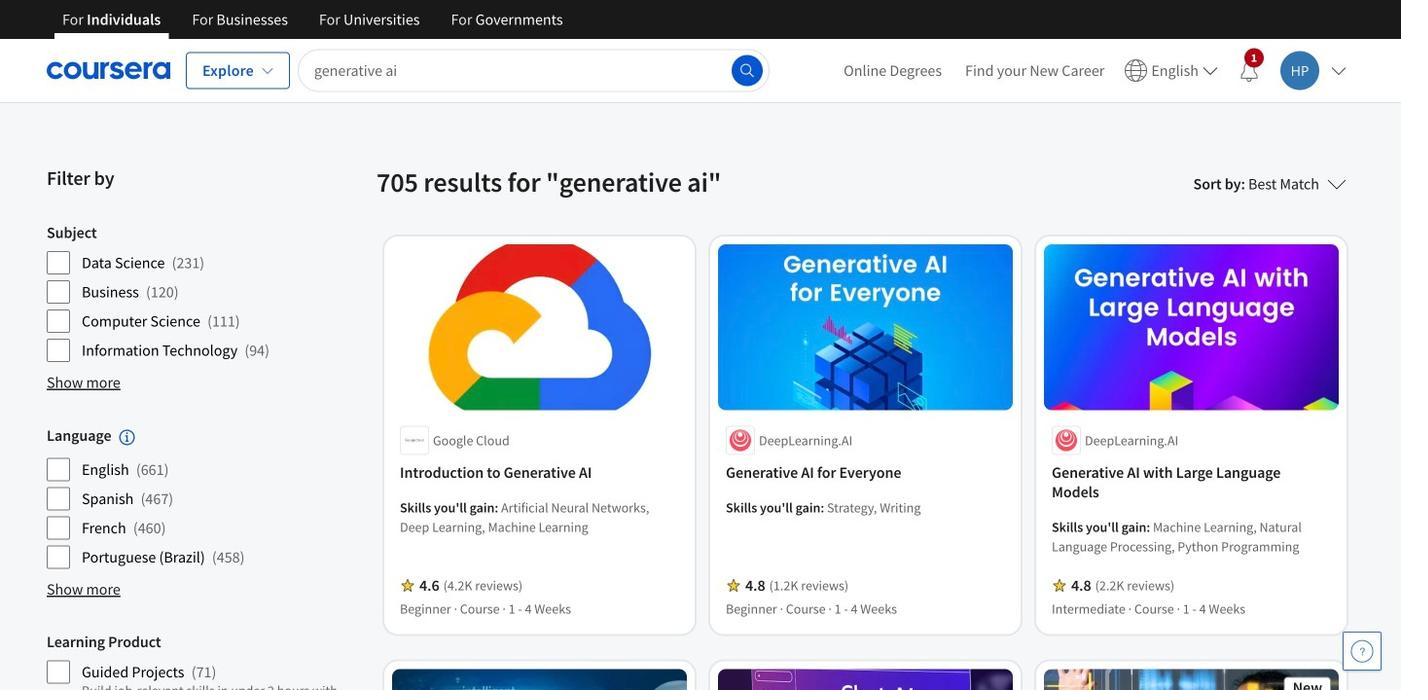 Task type: describe. For each thing, give the bounding box(es) containing it.
1 (4.8 stars) element from the left
[[746, 576, 766, 595]]

help center image
[[1351, 640, 1375, 663]]

(4.6 stars) element
[[420, 576, 440, 595]]

1 group from the top
[[47, 223, 365, 363]]

information about this filter group image
[[119, 430, 135, 445]]

What do you want to learn? text field
[[298, 49, 770, 92]]



Task type: locate. For each thing, give the bounding box(es) containing it.
2 vertical spatial group
[[47, 632, 365, 690]]

1 horizontal spatial (4.8 stars) element
[[1072, 576, 1092, 595]]

banner navigation
[[47, 0, 579, 39]]

(4.8 stars) element
[[746, 576, 766, 595], [1072, 576, 1092, 595]]

group
[[47, 223, 365, 363], [47, 425, 365, 570], [47, 632, 365, 690]]

3 group from the top
[[47, 632, 365, 690]]

0 vertical spatial group
[[47, 223, 365, 363]]

1 vertical spatial group
[[47, 425, 365, 570]]

None search field
[[298, 49, 770, 92]]

coursera image
[[47, 55, 170, 86]]

2 (4.8 stars) element from the left
[[1072, 576, 1092, 595]]

2 group from the top
[[47, 425, 365, 570]]

0 horizontal spatial (4.8 stars) element
[[746, 576, 766, 595]]



Task type: vqa. For each thing, say whether or not it's contained in the screenshot.
group
yes



